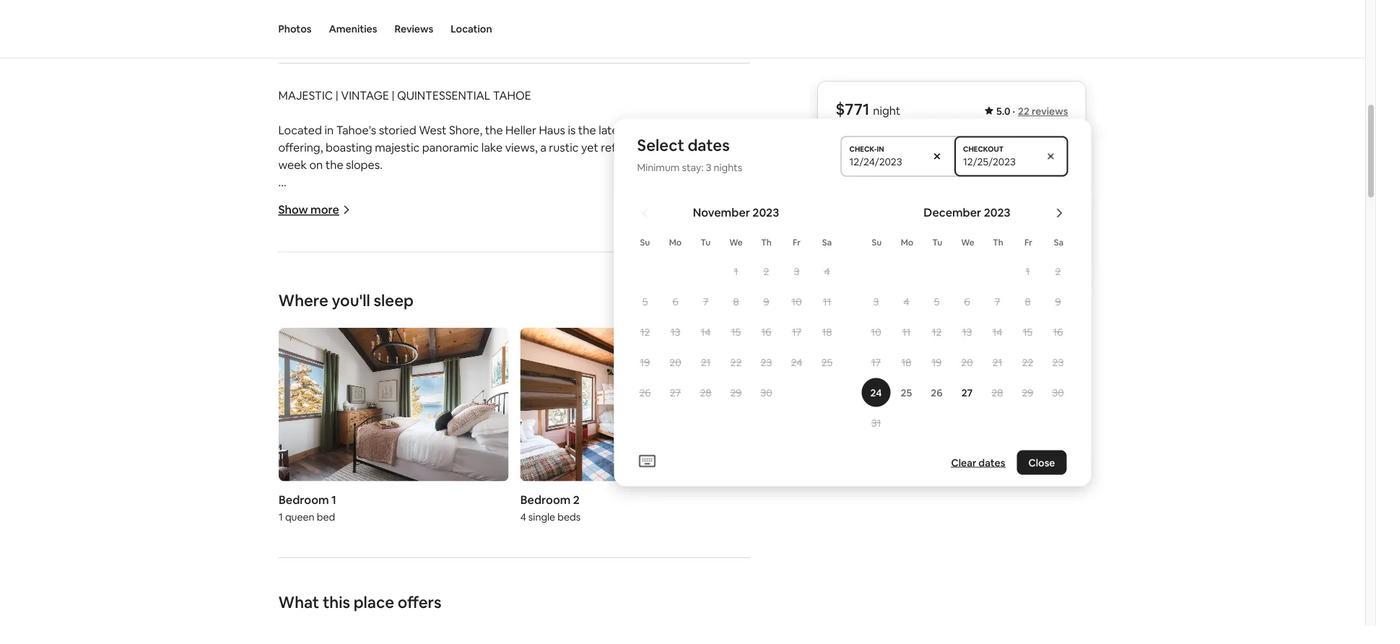 Task type: describe. For each thing, give the bounding box(es) containing it.
1 horizontal spatial all
[[355, 487, 366, 501]]

heller for while
[[540, 365, 571, 380]]

this for what this place offers
[[323, 592, 350, 613]]

bedroom 1 1 queen bed
[[278, 492, 336, 523]]

1 30 button from the left
[[751, 378, 782, 407]]

majestic
[[375, 140, 420, 155]]

1 16 from the left
[[762, 325, 772, 338]]

4 - from the top
[[278, 279, 283, 293]]

1 button for november 2023
[[721, 257, 751, 286]]

is down sapphire
[[364, 521, 372, 536]]

1 vertical spatial tahoe
[[408, 487, 441, 501]]

haus inside 'a home for all seasons, and retaining its gorgeous redwood post and beam architecture and soaring granite fireplace, this cozy but spacious mountain lodge is the perfect basecamp for all of your tahoe adventures. enjoy panoramic views from rubicon peak to mt rose, and sapphire blue waters that appear to be so close you could almost reach it. the heller haus is perched atop a vista that allows for a truly four season tahoe experience.'
[[335, 521, 361, 536]]

bedroom for bedroom 1
[[278, 492, 329, 507]]

this for report this listing
[[957, 395, 975, 408]]

tahoe inside "thoughtfully renovated and restored in 2023, the heller haus returns to tahoe with the rich character of a classic alpine lodge, while delivering refined modern appointments and stunning design allowing you to unwind after an exhilarating day on the slopes, or a an epic day out on the lake."
[[657, 365, 690, 380]]

check
[[905, 238, 940, 253]]

rubicon inside the located in tahoe's storied west shore, the heller haus is the latest stayluxe rubicon offering, boasting majestic panoramic lake views, a rustic yet refined setting to enjoy a week on the slopes.
[[682, 123, 725, 137]]

shore,
[[449, 123, 483, 137]]

and right gear,
[[615, 625, 635, 626]]

date
[[983, 155, 1004, 168]]

to left be at the left
[[526, 504, 538, 519]]

superhost
[[451, 8, 507, 23]]

0 vertical spatial 10 button
[[782, 287, 812, 316]]

redwood
[[542, 452, 590, 467]]

22 reviews button
[[1018, 105, 1069, 118]]

off
[[442, 625, 457, 626]]

5 inside the - panoramic lake view ~ 3000 sq ft luxury lodge - 5 bedrooms, 1 king, 3 queens, 4 twins bunks, (sleeps up to 12) - 4 bathrooms
[[285, 227, 292, 241]]

1 horizontal spatial 24 button
[[861, 378, 892, 407]]

offering,
[[278, 140, 323, 155]]

0 vertical spatial day
[[619, 400, 638, 415]]

it.
[[727, 504, 737, 519]]

the down enter
[[701, 625, 719, 626]]

dates for clear
[[979, 456, 1006, 469]]

26 for second 26 button from right
[[640, 386, 651, 399]]

0 horizontal spatial that
[[461, 504, 483, 519]]

night
[[873, 103, 901, 118]]

and for superhosts
[[354, 8, 376, 23]]

2 inside the bedroom 2 4 single beds
[[573, 492, 579, 507]]

clear dates
[[952, 456, 1006, 469]]

30 for first "30" button from left
[[761, 386, 773, 399]]

0 vertical spatial unload
[[584, 608, 620, 623]]

2 19 button from the left
[[922, 348, 952, 377]]

a right 'enjoy'
[[727, 140, 733, 155]]

to up modern
[[643, 365, 655, 380]]

1 20 from the left
[[670, 356, 682, 369]]

enjoy
[[508, 487, 537, 501]]

25 for bottommost "25" button
[[901, 386, 912, 399]]

and down a
[[278, 469, 298, 484]]

snow
[[411, 625, 439, 626]]

the inside 'a home for all seasons, and retaining its gorgeous redwood post and beam architecture and soaring granite fireplace, this cozy but spacious mountain lodge is the perfect basecamp for all of your tahoe adventures. enjoy panoramic views from rubicon peak to mt rose, and sapphire blue waters that appear to be so close you could almost reach it. the heller haus is perched atop a vista that allows for a truly four season tahoe experience.'
[[650, 469, 668, 484]]

a down so
[[563, 521, 569, 536]]

report this listing button
[[899, 395, 1005, 408]]

1 9 button from the left
[[751, 287, 782, 316]]

2 vertical spatial on
[[362, 417, 375, 432]]

2 16 button from the left
[[1043, 317, 1074, 346]]

lake inside the - panoramic lake view ~ 3000 sq ft luxury lodge - 5 bedrooms, 1 king, 3 queens, 4 twins bunks, (sleeps up to 12) - 4 bathrooms
[[344, 192, 365, 207]]

2 8 button from the left
[[1013, 287, 1043, 316]]

0 vertical spatial 4 button
[[812, 257, 842, 286]]

experience.
[[278, 539, 340, 553]]

luxury
[[345, 209, 380, 224]]

a down "renovated"
[[368, 383, 375, 397]]

0 horizontal spatial service
[[854, 316, 893, 331]]

1 29 button from the left
[[721, 378, 751, 407]]

show more button
[[278, 202, 351, 217]]

amenities
[[329, 22, 377, 35]]

2 7 button from the left
[[983, 287, 1013, 316]]

bedroom 2 4 single beds
[[520, 492, 580, 523]]

2 30 button from the left
[[1043, 378, 1074, 407]]

the down warmth
[[391, 625, 409, 626]]

your right off
[[459, 625, 483, 626]]

2 6 button from the left
[[952, 287, 983, 316]]

reviews
[[395, 22, 434, 35]]

to down lodge,
[[456, 400, 467, 415]]

1 horizontal spatial 11 button
[[892, 317, 922, 346]]

1 5 button from the left
[[630, 287, 660, 316]]

~
[[278, 209, 285, 224]]

thoughtfully renovated and restored in 2023, the heller haus returns to tahoe with the rich character of a classic alpine lodge, while delivering refined modern appointments and stunning design allowing you to unwind after an exhilarating day on the slopes, or a an epic day out on the lake.
[[278, 365, 739, 432]]

nights
[[714, 161, 743, 174]]

fee
[[934, 331, 952, 346]]

appointments
[[654, 383, 729, 397]]

you inside "thoughtfully renovated and restored in 2023, the heller haus returns to tahoe with the rich character of a classic alpine lodge, while delivering refined modern appointments and stunning design allowing you to unwind after an exhilarating day on the slopes, or a an epic day out on the lake."
[[434, 400, 453, 415]]

traci for fee
[[922, 316, 948, 331]]

2 9 button from the left
[[1043, 287, 1074, 316]]

classic
[[377, 383, 412, 397]]

1 vertical spatial 18 button
[[892, 348, 922, 377]]

queens,
[[400, 227, 443, 241]]

heller for rustic
[[506, 123, 537, 137]]

in inside "thoughtfully renovated and restored in 2023, the heller haus returns to tahoe with the rich character of a classic alpine lodge, while delivering refined modern appointments and stunning design allowing you to unwind after an exhilarating day on the slopes, or a an epic day out on the lake."
[[476, 365, 485, 380]]

0 horizontal spatial all
[[340, 452, 352, 467]]

you inside 'a home for all seasons, and retaining its gorgeous redwood post and beam architecture and soaring granite fireplace, this cozy but spacious mountain lodge is the perfect basecamp for all of your tahoe adventures. enjoy panoramic views from rubicon peak to mt rose, and sapphire blue waters that appear to be so close you could almost reach it. the heller haus is perched atop a vista that allows for a truly four season tahoe experience.'
[[602, 504, 621, 519]]

29 for second 29 button from the left
[[1022, 386, 1034, 399]]

where you'll sleep
[[278, 290, 414, 311]]

the up delivering
[[519, 365, 537, 380]]

your up head
[[622, 608, 646, 623]]

12/24/2023
[[844, 155, 897, 168]]

mudroom.
[[299, 625, 354, 626]]

enter
[[711, 608, 740, 623]]

gear,
[[587, 625, 613, 626]]

28 for 2nd the 28 button
[[992, 386, 1004, 399]]

and up lodge
[[620, 452, 640, 467]]

reviews button
[[395, 0, 434, 58]]

is up the from
[[640, 469, 648, 484]]

where you'll sleep region
[[273, 287, 756, 529]]

the
[[278, 521, 299, 536]]

12)
[[593, 227, 608, 241]]

benjamin for experienced,
[[379, 8, 429, 23]]

and right rose,
[[326, 504, 346, 519]]

1 inside the - panoramic lake view ~ 3000 sq ft luxury lodge - 5 bedrooms, 1 king, 3 queens, 4 twins bunks, (sleeps up to 12) - 4 bathrooms
[[354, 227, 359, 241]]

this inside 'a home for all seasons, and retaining its gorgeous redwood post and beam architecture and soaring granite fireplace, this cozy but spacious mountain lodge is the perfect basecamp for all of your tahoe adventures. enjoy panoramic views from rubicon peak to mt rose, and sapphire blue waters that appear to be so close you could almost reach it. the heller haus is perched atop a vista that allows for a truly four season tahoe experience.'
[[435, 469, 454, 484]]

and for fee
[[950, 316, 972, 331]]

1 vertical spatial 4 button
[[892, 287, 922, 316]]

calendar application
[[614, 190, 1377, 450]]

10 for the topmost 10 button
[[792, 295, 802, 308]]

wifi
[[387, 296, 410, 311]]

1 vertical spatial 10 button
[[861, 317, 892, 346]]

beam
[[642, 452, 673, 467]]

2 13 button from the left
[[952, 317, 983, 346]]

enjoy
[[696, 140, 725, 155]]

2 fr from the left
[[1025, 237, 1033, 248]]

allows
[[509, 521, 542, 536]]

6 - from the top
[[278, 313, 283, 328]]

2 20 from the left
[[962, 356, 973, 369]]

1 horizontal spatial 24
[[871, 386, 882, 399]]

1 15 from the left
[[731, 325, 741, 338]]

to inside the located in tahoe's storied west shore, the heller haus is the latest stayluxe rubicon offering, boasting majestic panoramic lake views, a rustic yet refined setting to enjoy a week on the slopes.
[[682, 140, 693, 155]]

2 15 button from the left
[[1013, 317, 1043, 346]]

0 horizontal spatial 24 button
[[782, 348, 812, 377]]

for inside traci and benjamin covers the service fee for their guests.
[[954, 331, 970, 346]]

22 for first 22 button
[[731, 356, 742, 369]]

majestic
[[278, 88, 333, 103]]

the up yet
[[578, 123, 596, 137]]

rich
[[278, 383, 298, 397]]

a home for all seasons, and retaining its gorgeous redwood post and beam architecture and soaring granite fireplace, this cozy but spacious mountain lodge is the perfect basecamp for all of your tahoe adventures. enjoy panoramic views from rubicon peak to mt rose, and sapphire blue waters that appear to be so close you could almost reach it. the heller haus is perched atop a vista that allows for a truly four season tahoe experience.
[[278, 452, 747, 553]]

close
[[1029, 456, 1056, 469]]

1 23 button from the left
[[751, 348, 782, 377]]

boasting
[[326, 140, 372, 155]]

5 - from the top
[[278, 296, 283, 311]]

add date
[[961, 155, 1004, 168]]

traci for superhosts
[[325, 8, 351, 23]]

located in tahoe's storied west shore, the heller haus is the latest stayluxe rubicon offering, boasting majestic panoramic lake views, a rustic yet refined setting to enjoy a week on the slopes.
[[278, 123, 736, 172]]

beds
[[557, 510, 580, 523]]

storage
[[303, 313, 344, 328]]

home
[[289, 452, 320, 467]]

view
[[367, 192, 392, 207]]

reviews
[[1032, 105, 1069, 118]]

1 su from the left
[[640, 237, 650, 248]]

you'll
[[332, 290, 370, 311]]

the down greeted
[[278, 625, 296, 626]]

in inside the located in tahoe's storied west shore, the heller haus is the latest stayluxe rubicon offering, boasting majestic panoramic lake views, a rustic yet refined setting to enjoy a week on the slopes.
[[325, 123, 334, 137]]

your down can
[[561, 625, 584, 626]]

2 8 from the left
[[1025, 295, 1031, 308]]

mt
[[278, 504, 293, 519]]

2 12 button from the left
[[922, 317, 952, 346]]

1 vertical spatial 25 button
[[892, 378, 922, 407]]

service inside traci and benjamin covers the service fee for their guests.
[[894, 331, 932, 346]]

basecamp
[[278, 487, 334, 501]]

and down you'll
[[346, 313, 366, 328]]

2 th from the left
[[993, 237, 1004, 248]]

the up shake
[[351, 608, 369, 623]]

5 for 2nd 5 button from the left
[[934, 295, 940, 308]]

to up 'it.'
[[733, 487, 745, 501]]

- granite hearth and wood burning fireplace - fast starlink mesh wifi - ski storage and pantry
[[278, 279, 511, 328]]

granite
[[285, 279, 325, 293]]

1 we from the left
[[730, 237, 743, 248]]

0 vertical spatial 11 button
[[812, 287, 842, 316]]

0 horizontal spatial 25 button
[[812, 348, 842, 377]]

the up or
[[718, 365, 736, 380]]

amenities button
[[329, 0, 377, 58]]

truly
[[571, 521, 595, 536]]

5 for first 5 button from left
[[643, 295, 648, 308]]

2 | from the left
[[392, 88, 395, 103]]

adventures.
[[443, 487, 506, 501]]

0 horizontal spatial 17 button
[[782, 317, 812, 346]]

refined for delivering
[[569, 383, 607, 397]]

26 for 2nd 26 button from the left
[[931, 386, 943, 399]]

0 vertical spatial an
[[539, 400, 552, 415]]

majestic | vintage | quintessential tahoe
[[278, 88, 531, 103]]

1 tu from the left
[[701, 237, 711, 248]]

27 for second 27 button from the right
[[670, 386, 681, 399]]

report this listing
[[922, 395, 1005, 408]]

offers
[[398, 592, 442, 613]]

0 horizontal spatial 18
[[822, 325, 832, 338]]

1 16 button from the left
[[751, 317, 782, 346]]

1 27 button from the left
[[660, 378, 691, 407]]

tahoe
[[493, 88, 531, 103]]

6 for 2nd '6' button from the left
[[964, 295, 970, 308]]

1 6 button from the left
[[660, 287, 691, 316]]

select dates minimum stay: 3 nights
[[637, 135, 743, 174]]

gorgeous
[[489, 452, 540, 467]]

atop
[[421, 521, 446, 536]]

1 12 button from the left
[[630, 317, 660, 346]]

place
[[354, 592, 394, 613]]

1 20 button from the left
[[660, 348, 691, 377]]

2 vertical spatial tahoe
[[662, 521, 695, 536]]

0 horizontal spatial 18 button
[[812, 317, 842, 346]]

unwind
[[470, 400, 508, 415]]

1 vertical spatial an
[[278, 417, 291, 432]]

yet
[[581, 140, 599, 155]]

1 12 from the left
[[640, 325, 650, 338]]

2 9 from the left
[[1056, 295, 1061, 308]]

4 inside the bedroom 2 4 single beds
[[520, 510, 526, 523]]

the left lake.
[[378, 417, 396, 432]]

2 - from the top
[[278, 227, 283, 241]]

for down granite
[[337, 487, 352, 501]]

and up fireplace,
[[402, 452, 422, 467]]

where
[[278, 290, 328, 311]]

of inside 'greeted with the warmth of alder and redwoods, you can unload your gear as you enter the mudroom. shake the snow off your boots, unload your gear, and head inside the ol'
[[416, 608, 427, 623]]

twins
[[455, 227, 483, 241]]

granite
[[343, 469, 381, 484]]

superhosts
[[325, 26, 377, 39]]

stunning
[[301, 400, 347, 415]]

listing
[[977, 395, 1005, 408]]

for down be at the left
[[545, 521, 560, 536]]

november 2023
[[693, 205, 779, 220]]

14 for 1st 14 button from right
[[993, 325, 1003, 338]]

1 mo from the left
[[669, 237, 682, 248]]

and up mesh
[[365, 279, 386, 293]]

show more
[[278, 202, 339, 217]]

and down rich
[[278, 400, 298, 415]]

while
[[484, 383, 512, 397]]

1 vertical spatial unload
[[522, 625, 558, 626]]

fireplace,
[[383, 469, 432, 484]]

photos
[[278, 22, 312, 35]]

check availability button
[[836, 229, 1069, 263]]

and up alpine
[[405, 365, 426, 380]]

2 horizontal spatial on
[[641, 400, 654, 415]]

mountain
[[554, 469, 604, 484]]

1 28 button from the left
[[691, 378, 721, 407]]

alder
[[429, 608, 456, 623]]

1 15 button from the left
[[721, 317, 751, 346]]

2 12 from the left
[[932, 325, 942, 338]]

1 button for december 2023
[[1013, 257, 1043, 286]]

king,
[[362, 227, 388, 241]]

lake inside the located in tahoe's storied west shore, the heller haus is the latest stayluxe rubicon offering, boasting majestic panoramic lake views, a rustic yet refined setting to enjoy a week on the slopes.
[[481, 140, 503, 155]]

7 for 2nd the 7 button
[[995, 295, 1001, 308]]

1 7 button from the left
[[691, 287, 721, 316]]

to inside the - panoramic lake view ~ 3000 sq ft luxury lodge - 5 bedrooms, 1 king, 3 queens, 4 twins bunks, (sleeps up to 12) - 4 bathrooms
[[579, 227, 591, 241]]

and right alder
[[459, 608, 479, 623]]



Task type: locate. For each thing, give the bounding box(es) containing it.
2 button for november 2023
[[751, 257, 782, 286]]

haus for is
[[539, 123, 565, 137]]

bedroom
[[278, 492, 329, 507], [520, 492, 570, 507]]

1 19 from the left
[[640, 356, 650, 369]]

1 9 from the left
[[764, 295, 770, 308]]

dates inside select dates minimum stay: 3 nights
[[688, 135, 730, 156]]

2 23 from the left
[[1053, 356, 1064, 369]]

21 for first the 21 button from the right
[[993, 356, 1003, 369]]

1 2 button from the left
[[751, 257, 782, 286]]

0 horizontal spatial dates
[[688, 135, 730, 156]]

2 30 from the left
[[1053, 386, 1064, 399]]

1 29 from the left
[[731, 386, 742, 399]]

rubicon
[[682, 123, 725, 137], [659, 487, 702, 501]]

24 button
[[782, 348, 812, 377], [861, 378, 892, 407]]

0 horizontal spatial traci
[[325, 8, 351, 23]]

of
[[355, 383, 366, 397], [368, 487, 380, 501], [416, 608, 427, 623]]

check availability
[[905, 238, 1000, 253]]

0 horizontal spatial 14
[[701, 325, 711, 338]]

28 for 1st the 28 button from left
[[700, 386, 712, 399]]

pantry
[[369, 313, 404, 328]]

3 inside where you'll sleep region
[[678, 292, 684, 305]]

1 vertical spatial 24
[[871, 386, 882, 399]]

we down november 2023
[[730, 237, 743, 248]]

the left slopes,
[[657, 400, 675, 415]]

2 su from the left
[[872, 237, 882, 248]]

22
[[1018, 105, 1030, 118], [731, 356, 742, 369], [1022, 356, 1034, 369]]

so
[[557, 504, 569, 519]]

tahoe's
[[336, 123, 376, 137]]

panoramic inside the located in tahoe's storied west shore, the heller haus is the latest stayluxe rubicon offering, boasting majestic panoramic lake views, a rustic yet refined setting to enjoy a week on the slopes.
[[422, 140, 479, 155]]

2 tu from the left
[[933, 237, 943, 248]]

1 6 from the left
[[673, 295, 679, 308]]

december
[[924, 205, 982, 220]]

su left check
[[872, 237, 882, 248]]

0 horizontal spatial 5 button
[[630, 287, 660, 316]]

0 horizontal spatial unload
[[522, 625, 558, 626]]

service left fee
[[894, 331, 932, 346]]

2023 for november 2023
[[753, 205, 779, 220]]

18 left no
[[822, 325, 832, 338]]

0 vertical spatial 18 button
[[812, 317, 842, 346]]

1 horizontal spatial 30 button
[[1043, 378, 1074, 407]]

13 button down / 3
[[660, 317, 691, 346]]

benjamin inside traci and benjamin covers the service fee for their guests.
[[975, 316, 1023, 331]]

1 7 from the left
[[703, 295, 709, 308]]

20 down their
[[962, 356, 973, 369]]

character
[[301, 383, 352, 397]]

0 vertical spatial refined
[[601, 140, 639, 155]]

on down design
[[362, 417, 375, 432]]

quintessential
[[397, 88, 491, 103]]

17 down "no service fee."
[[872, 356, 881, 369]]

1 - from the top
[[278, 192, 283, 207]]

0 vertical spatial of
[[355, 383, 366, 397]]

rubicon inside 'a home for all seasons, and retaining its gorgeous redwood post and beam architecture and soaring granite fireplace, this cozy but spacious mountain lodge is the perfect basecamp for all of your tahoe adventures. enjoy panoramic views from rubicon peak to mt rose, and sapphire blue waters that appear to be so close you could almost reach it. the heller haus is perched atop a vista that allows for a truly four season tahoe experience.'
[[659, 487, 702, 501]]

the left fee.
[[874, 331, 892, 346]]

1 horizontal spatial 7
[[995, 295, 1001, 308]]

1 horizontal spatial 5 button
[[922, 287, 952, 316]]

1 vertical spatial 3 button
[[861, 287, 892, 316]]

1 horizontal spatial 8
[[1025, 295, 1031, 308]]

guests.
[[836, 345, 874, 360]]

2 1 button from the left
[[1013, 257, 1043, 286]]

select
[[637, 135, 685, 156]]

1 horizontal spatial 5
[[643, 295, 648, 308]]

close
[[571, 504, 599, 519]]

1 horizontal spatial tu
[[933, 237, 943, 248]]

1 horizontal spatial of
[[368, 487, 380, 501]]

retaining
[[424, 452, 471, 467]]

1 23 from the left
[[761, 356, 772, 369]]

1 1 button from the left
[[721, 257, 751, 286]]

24 up the 31 button
[[871, 386, 882, 399]]

2 for november 2023
[[764, 265, 770, 278]]

are
[[379, 26, 394, 39]]

reach
[[694, 504, 724, 519]]

2 28 button from the left
[[983, 378, 1013, 407]]

Add date text field
[[850, 155, 920, 168]]

2 22 button from the left
[[1013, 348, 1043, 377]]

10 for 10 button to the bottom
[[871, 325, 882, 338]]

soaring
[[301, 469, 340, 484]]

2 we from the left
[[961, 237, 975, 248]]

|
[[336, 88, 339, 103], [392, 88, 395, 103]]

1 horizontal spatial 9
[[1056, 295, 1061, 308]]

MM/DD/YYYY text field
[[963, 155, 1034, 168]]

0 horizontal spatial th
[[761, 237, 772, 248]]

peak
[[705, 487, 731, 501]]

1 8 from the left
[[733, 295, 739, 308]]

19 button down fee
[[922, 348, 952, 377]]

2 6 from the left
[[964, 295, 970, 308]]

with inside "thoughtfully renovated and restored in 2023, the heller haus returns to tahoe with the rich character of a classic alpine lodge, while delivering refined modern appointments and stunning design allowing you to unwind after an exhilarating day on the slopes, or a an epic day out on the lake."
[[692, 365, 715, 380]]

setting
[[642, 140, 679, 155]]

2 13 from the left
[[962, 325, 972, 338]]

day down stunning
[[319, 417, 338, 432]]

1 fr from the left
[[793, 237, 801, 248]]

1 horizontal spatial 12 button
[[922, 317, 952, 346]]

2 5 button from the left
[[922, 287, 952, 316]]

29 for 1st 29 button
[[731, 386, 742, 399]]

·
[[1013, 105, 1016, 118]]

1 13 button from the left
[[660, 317, 691, 346]]

0 horizontal spatial 25
[[822, 356, 833, 369]]

7 button right / 3
[[691, 287, 721, 316]]

refined
[[601, 140, 639, 155], [569, 383, 607, 397]]

0 horizontal spatial 11
[[823, 295, 832, 308]]

1 horizontal spatial 2
[[764, 265, 770, 278]]

4
[[446, 227, 453, 241], [285, 244, 292, 259], [824, 265, 830, 278], [904, 295, 910, 308], [520, 510, 526, 523]]

to up the stay:
[[682, 140, 693, 155]]

12 right fee.
[[932, 325, 942, 338]]

1 28 from the left
[[700, 386, 712, 399]]

heller inside 'a home for all seasons, and retaining its gorgeous redwood post and beam architecture and soaring granite fireplace, this cozy but spacious mountain lodge is the perfect basecamp for all of your tahoe adventures. enjoy panoramic views from rubicon peak to mt rose, and sapphire blue waters that appear to be so close you could almost reach it. the heller haus is perched atop a vista that allows for a truly four season tahoe experience.'
[[301, 521, 332, 536]]

lake.
[[398, 417, 422, 432]]

2 19 from the left
[[932, 356, 942, 369]]

30 button right listing
[[1043, 378, 1074, 407]]

heller down rose,
[[301, 521, 332, 536]]

dates
[[688, 135, 730, 156], [979, 456, 1006, 469]]

6 for second '6' button from right
[[673, 295, 679, 308]]

1 14 button from the left
[[691, 317, 721, 346]]

a inside traci and benjamin is a superhost superhosts are experienced, highly rated hosts.
[[442, 8, 448, 23]]

27 for 1st 27 button from the right
[[962, 386, 973, 399]]

0 vertical spatial 24 button
[[782, 348, 812, 377]]

this up mudroom.
[[323, 592, 350, 613]]

dates for select
[[688, 135, 730, 156]]

2 14 button from the left
[[983, 317, 1013, 346]]

1 21 from the left
[[701, 356, 711, 369]]

0 horizontal spatial 1 button
[[721, 257, 751, 286]]

is inside traci and benjamin is a superhost superhosts are experienced, highly rated hosts.
[[431, 8, 439, 23]]

bedroom for bedroom 2
[[520, 492, 570, 507]]

2 bedroom from the left
[[520, 492, 570, 507]]

heller up delivering
[[540, 365, 571, 380]]

of inside 'a home for all seasons, and retaining its gorgeous redwood post and beam architecture and soaring granite fireplace, this cozy but spacious mountain lodge is the perfect basecamp for all of your tahoe adventures. enjoy panoramic views from rubicon peak to mt rose, and sapphire blue waters that appear to be so close you could almost reach it. the heller haus is perched atop a vista that allows for a truly four season tahoe experience.'
[[368, 487, 380, 501]]

1 horizontal spatial 20 button
[[952, 348, 983, 377]]

1 bedroom from the left
[[278, 492, 329, 507]]

your inside 'a home for all seasons, and retaining its gorgeous redwood post and beam architecture and soaring granite fireplace, this cozy but spacious mountain lodge is the perfect basecamp for all of your tahoe adventures. enjoy panoramic views from rubicon peak to mt rose, and sapphire blue waters that appear to be so close you could almost reach it. the heller haus is perched atop a vista that allows for a truly four season tahoe experience.'
[[382, 487, 406, 501]]

0 vertical spatial 11
[[823, 295, 832, 308]]

2 27 button from the left
[[952, 378, 983, 407]]

an down delivering
[[539, 400, 552, 415]]

31 button
[[861, 408, 892, 437]]

a left the vista
[[449, 521, 455, 536]]

greeted
[[278, 608, 323, 623]]

a right or
[[730, 400, 737, 415]]

2 2 button from the left
[[1043, 257, 1074, 286]]

1 horizontal spatial 28
[[992, 386, 1004, 399]]

28 up slopes,
[[700, 386, 712, 399]]

refined inside "thoughtfully renovated and restored in 2023, the heller haus returns to tahoe with the rich character of a classic alpine lodge, while delivering refined modern appointments and stunning design allowing you to unwind after an exhilarating day on the slopes, or a an epic day out on the lake."
[[569, 383, 607, 397]]

panoramic inside 'a home for all seasons, and retaining its gorgeous redwood post and beam architecture and soaring granite fireplace, this cozy but spacious mountain lodge is the perfect basecamp for all of your tahoe adventures. enjoy panoramic views from rubicon peak to mt rose, and sapphire blue waters that appear to be so close you could almost reach it. the heller haus is perched atop a vista that allows for a truly four season tahoe experience.'
[[539, 487, 596, 501]]

0 horizontal spatial 21 button
[[691, 348, 721, 377]]

is up "rustic"
[[568, 123, 576, 137]]

storied
[[379, 123, 417, 137]]

2 sa from the left
[[1054, 237, 1064, 248]]

0 horizontal spatial 26 button
[[630, 378, 660, 407]]

refined down latest
[[601, 140, 639, 155]]

2 2023 from the left
[[984, 205, 1011, 220]]

your
[[382, 487, 406, 501], [622, 608, 646, 623], [459, 625, 483, 626], [561, 625, 584, 626]]

what
[[278, 592, 319, 613]]

and up superhosts
[[354, 8, 376, 23]]

27 button right modern
[[660, 378, 691, 407]]

2 28 from the left
[[992, 386, 1004, 399]]

1 horizontal spatial 3 button
[[861, 287, 892, 316]]

tahoe up blue
[[408, 487, 441, 501]]

11 button
[[812, 287, 842, 316], [892, 317, 922, 346]]

is inside the located in tahoe's storied west shore, the heller haus is the latest stayluxe rubicon offering, boasting majestic panoramic lake views, a rustic yet refined setting to enjoy a week on the slopes.
[[568, 123, 576, 137]]

0 horizontal spatial 6 button
[[660, 287, 691, 316]]

refined for yet
[[601, 140, 639, 155]]

25 for "25" button to the left
[[822, 356, 833, 369]]

you down the views
[[602, 504, 621, 519]]

2 23 button from the left
[[1043, 348, 1074, 377]]

0 horizontal spatial 20
[[670, 356, 682, 369]]

and inside traci and benjamin is a superhost superhosts are experienced, highly rated hosts.
[[354, 8, 376, 23]]

2023 right november
[[753, 205, 779, 220]]

0 horizontal spatial 17
[[792, 325, 802, 338]]

you
[[434, 400, 453, 415], [602, 504, 621, 519], [540, 608, 560, 623], [689, 608, 709, 623]]

tu down november
[[701, 237, 711, 248]]

traci inside traci and benjamin covers the service fee for their guests.
[[922, 316, 948, 331]]

0 horizontal spatial 14 button
[[691, 317, 721, 346]]

25 button left report
[[892, 378, 922, 407]]

2 27 from the left
[[962, 386, 973, 399]]

0 horizontal spatial 2
[[573, 492, 579, 507]]

indulge in the serene beauty of lake tahoe from the comfort of our modern rustic bedroom, thoughtfully designed to provide a refined mountain escape and elevate your stay. image
[[278, 328, 509, 481], [278, 328, 509, 481]]

and inside traci and benjamin covers the service fee for their guests.
[[950, 316, 972, 331]]

17 for the rightmost 17 button
[[872, 356, 881, 369]]

1 horizontal spatial fr
[[1025, 237, 1033, 248]]

appear
[[486, 504, 524, 519]]

2 button for december 2023
[[1043, 257, 1074, 286]]

1 horizontal spatial 23 button
[[1043, 348, 1074, 377]]

a left "rustic"
[[540, 140, 547, 155]]

on inside the located in tahoe's storied west shore, the heller haus is the latest stayluxe rubicon offering, boasting majestic panoramic lake views, a rustic yet refined setting to enjoy a week on the slopes.
[[309, 157, 323, 172]]

13 for second 13 button from left
[[962, 325, 972, 338]]

1 vertical spatial 18
[[902, 356, 912, 369]]

29
[[731, 386, 742, 399], [1022, 386, 1034, 399]]

0 vertical spatial with
[[692, 365, 715, 380]]

27 up slopes,
[[670, 386, 681, 399]]

24 left the guests. on the right of the page
[[791, 356, 803, 369]]

1 horizontal spatial with
[[692, 365, 715, 380]]

1 vertical spatial lake
[[344, 192, 365, 207]]

su
[[640, 237, 650, 248], [872, 237, 882, 248]]

of inside "thoughtfully renovated and restored in 2023, the heller haus returns to tahoe with the rich character of a classic alpine lodge, while delivering refined modern appointments and stunning design allowing you to unwind after an exhilarating day on the slopes, or a an epic day out on the lake."
[[355, 383, 366, 397]]

minimum
[[637, 161, 680, 174]]

0 horizontal spatial day
[[319, 417, 338, 432]]

21 button down their
[[983, 348, 1013, 377]]

su right '12)'
[[640, 237, 650, 248]]

0 horizontal spatial 23
[[761, 356, 772, 369]]

more
[[311, 202, 339, 217]]

1 26 from the left
[[640, 386, 651, 399]]

7 button up their
[[983, 287, 1013, 316]]

1 horizontal spatial panoramic
[[539, 487, 596, 501]]

haus inside "thoughtfully renovated and restored in 2023, the heller haus returns to tahoe with the rich character of a classic alpine lodge, while delivering refined modern appointments and stunning design allowing you to unwind after an exhilarating day on the slopes, or a an epic day out on the lake."
[[573, 365, 600, 380]]

the inside traci and benjamin covers the service fee for their guests.
[[874, 331, 892, 346]]

1 vertical spatial and
[[950, 316, 972, 331]]

14 up appointments
[[701, 325, 711, 338]]

3
[[706, 161, 712, 174], [391, 227, 397, 241], [794, 265, 800, 278], [678, 292, 684, 305], [874, 295, 879, 308]]

a up experienced, at left top
[[442, 8, 448, 23]]

16 button
[[751, 317, 782, 346], [1043, 317, 1074, 346]]

renovated
[[348, 365, 403, 380]]

0 vertical spatial heller
[[506, 123, 537, 137]]

27 button down their
[[952, 378, 983, 407]]

1 vertical spatial traci
[[922, 316, 948, 331]]

1 14 from the left
[[701, 325, 711, 338]]

1 horizontal spatial 14 button
[[983, 317, 1013, 346]]

24 button left the guests. on the right of the page
[[782, 348, 812, 377]]

1 horizontal spatial 26 button
[[922, 378, 952, 407]]

fee.
[[895, 316, 916, 331]]

5 left /
[[643, 295, 648, 308]]

1 horizontal spatial 23
[[1053, 356, 1064, 369]]

benjamin up are
[[379, 8, 429, 23]]

2 button
[[751, 257, 782, 286], [1043, 257, 1074, 286]]

spacious
[[505, 469, 551, 484]]

slopes,
[[677, 400, 714, 415]]

0 horizontal spatial 24
[[791, 356, 803, 369]]

1 26 button from the left
[[630, 378, 660, 407]]

th down december 2023
[[993, 237, 1004, 248]]

11 button up no
[[812, 287, 842, 316]]

1 horizontal spatial service
[[894, 331, 932, 346]]

7
[[703, 295, 709, 308], [995, 295, 1001, 308]]

3 - from the top
[[278, 244, 283, 259]]

on down offering,
[[309, 157, 323, 172]]

gear
[[649, 608, 673, 623]]

14 for second 14 button from right
[[701, 325, 711, 338]]

1 horizontal spatial bedroom
[[520, 492, 570, 507]]

2023 for december 2023
[[984, 205, 1011, 220]]

traci inside traci and benjamin is a superhost superhosts are experienced, highly rated hosts.
[[325, 8, 351, 23]]

1 22 button from the left
[[721, 348, 751, 377]]

0 horizontal spatial haus
[[335, 521, 361, 536]]

west
[[419, 123, 447, 137]]

22 for 1st 22 button from right
[[1022, 356, 1034, 369]]

views,
[[505, 140, 538, 155]]

2 26 from the left
[[931, 386, 943, 399]]

1 vertical spatial rubicon
[[659, 487, 702, 501]]

2 26 button from the left
[[922, 378, 952, 407]]

for right fee
[[954, 331, 970, 346]]

all down granite
[[355, 487, 366, 501]]

0 vertical spatial 18
[[822, 325, 832, 338]]

1 horizontal spatial haus
[[539, 123, 565, 137]]

allowing
[[388, 400, 431, 415]]

2 16 from the left
[[1053, 325, 1063, 338]]

haus for returns
[[573, 365, 600, 380]]

traci and benjamin is a superhost superhosts are experienced, highly rated hosts.
[[325, 8, 545, 39]]

2 for december 2023
[[1056, 265, 1061, 278]]

0 horizontal spatial fr
[[793, 237, 801, 248]]

1 horizontal spatial that
[[485, 521, 507, 536]]

0 horizontal spatial 19 button
[[630, 348, 660, 377]]

28
[[700, 386, 712, 399], [992, 386, 1004, 399]]

bedroom inside the bedroom 1 1 queen bed
[[278, 492, 329, 507]]

1 horizontal spatial 11
[[903, 325, 911, 338]]

benjamin inside traci and benjamin is a superhost superhosts are experienced, highly rated hosts.
[[379, 8, 429, 23]]

2 29 button from the left
[[1013, 378, 1043, 407]]

0 horizontal spatial 27 button
[[660, 378, 691, 407]]

31
[[871, 416, 881, 429]]

3 inside the - panoramic lake view ~ 3000 sq ft luxury lodge - 5 bedrooms, 1 king, 3 queens, 4 twins bunks, (sleeps up to 12) - 4 bathrooms
[[391, 227, 397, 241]]

shake
[[357, 625, 388, 626]]

lake up luxury at the top of the page
[[344, 192, 365, 207]]

november
[[693, 205, 750, 220]]

1 th from the left
[[761, 237, 772, 248]]

2 vertical spatial haus
[[335, 521, 361, 536]]

1 horizontal spatial 17 button
[[861, 348, 892, 377]]

1 30 from the left
[[761, 386, 773, 399]]

2 21 button from the left
[[983, 348, 1013, 377]]

21 down their
[[993, 356, 1003, 369]]

1 vertical spatial 11
[[903, 325, 911, 338]]

1 19 button from the left
[[630, 348, 660, 377]]

1 horizontal spatial benjamin
[[975, 316, 1023, 331]]

14 button
[[691, 317, 721, 346], [983, 317, 1013, 346]]

1 8 button from the left
[[721, 287, 751, 316]]

for up the "soaring"
[[322, 452, 338, 467]]

1 horizontal spatial sa
[[1054, 237, 1064, 248]]

0 vertical spatial this
[[957, 395, 975, 408]]

12 up returns
[[640, 325, 650, 338]]

1 21 button from the left
[[691, 348, 721, 377]]

0 horizontal spatial 30 button
[[751, 378, 782, 407]]

19
[[640, 356, 650, 369], [932, 356, 942, 369]]

2 horizontal spatial of
[[416, 608, 427, 623]]

29 button right slopes,
[[721, 378, 751, 407]]

0 horizontal spatial 3 button
[[782, 257, 812, 286]]

0 horizontal spatial 26
[[640, 386, 651, 399]]

rubicon up almost
[[659, 487, 702, 501]]

1 vertical spatial all
[[355, 487, 366, 501]]

refined inside the located in tahoe's storied west shore, the heller haus is the latest stayluxe rubicon offering, boasting majestic panoramic lake views, a rustic yet refined setting to enjoy a week on the slopes.
[[601, 140, 639, 155]]

1 sa from the left
[[822, 237, 832, 248]]

unload up gear,
[[584, 608, 620, 623]]

10 button
[[782, 287, 812, 316], [861, 317, 892, 346]]

1 horizontal spatial traci
[[922, 316, 948, 331]]

0 vertical spatial dates
[[688, 135, 730, 156]]

report
[[922, 395, 955, 408]]

1 horizontal spatial an
[[539, 400, 552, 415]]

2 14 from the left
[[993, 325, 1003, 338]]

you down alpine
[[434, 400, 453, 415]]

11 for 11 button to the top
[[823, 295, 832, 308]]

1 horizontal spatial 13 button
[[952, 317, 983, 346]]

24 button up the 31 button
[[861, 378, 892, 407]]

- panoramic lake view ~ 3000 sq ft luxury lodge - 5 bedrooms, 1 king, 3 queens, 4 twins bunks, (sleeps up to 12) - 4 bathrooms
[[278, 192, 608, 259]]

21 for 2nd the 21 button from the right
[[701, 356, 711, 369]]

can
[[562, 608, 581, 623]]

is
[[431, 8, 439, 23], [568, 123, 576, 137], [640, 469, 648, 484], [364, 521, 372, 536]]

single
[[528, 510, 555, 523]]

25 button down covers
[[812, 348, 842, 377]]

30 for second "30" button from the left
[[1053, 386, 1064, 399]]

4 button up fee.
[[892, 287, 922, 316]]

panoramic down shore,
[[422, 140, 479, 155]]

your down fireplace,
[[382, 487, 406, 501]]

haus up "rustic"
[[539, 123, 565, 137]]

1 27 from the left
[[670, 386, 681, 399]]

2 mo from the left
[[901, 237, 914, 248]]

bedroom inside the bedroom 2 4 single beds
[[520, 492, 570, 507]]

7 right / 3
[[703, 295, 709, 308]]

11 for 11 button to the right
[[903, 325, 911, 338]]

bathrooms
[[294, 244, 353, 259]]

you right as
[[689, 608, 709, 623]]

1 horizontal spatial and
[[950, 316, 972, 331]]

0 horizontal spatial 12 button
[[630, 317, 660, 346]]

traci right fee.
[[922, 316, 948, 331]]

0 horizontal spatial an
[[278, 417, 291, 432]]

haus down sapphire
[[335, 521, 361, 536]]

1 vertical spatial this
[[435, 469, 454, 484]]

20 button
[[660, 348, 691, 377], [952, 348, 983, 377]]

10
[[792, 295, 802, 308], [871, 325, 882, 338]]

1 | from the left
[[336, 88, 339, 103]]

be
[[540, 504, 554, 519]]

26 down returns
[[640, 386, 651, 399]]

17 for left 17 button
[[792, 325, 802, 338]]

1 horizontal spatial 28 button
[[983, 378, 1013, 407]]

the down boasting
[[326, 157, 343, 172]]

show
[[278, 202, 308, 217]]

1 horizontal spatial 9 button
[[1043, 287, 1074, 316]]

slopes.
[[346, 157, 383, 172]]

in left 2023,
[[476, 365, 485, 380]]

a
[[442, 8, 448, 23], [540, 140, 547, 155], [727, 140, 733, 155], [368, 383, 375, 397], [730, 400, 737, 415], [449, 521, 455, 536], [563, 521, 569, 536]]

26 button left slopes,
[[630, 378, 660, 407]]

bedroom up single
[[520, 492, 570, 507]]

returns
[[602, 365, 641, 380]]

the right shore,
[[485, 123, 503, 137]]

queen
[[285, 510, 314, 523]]

0 horizontal spatial sa
[[822, 237, 832, 248]]

1 horizontal spatial 26
[[931, 386, 943, 399]]

13 for second 13 button from the right
[[671, 325, 681, 338]]

warmth
[[372, 608, 413, 623]]

with up appointments
[[692, 365, 715, 380]]

stayluxe
[[631, 123, 679, 137]]

5 down ~
[[285, 227, 292, 241]]

28 down their
[[992, 386, 1004, 399]]

photos button
[[278, 0, 312, 58]]

mo left the availability
[[901, 237, 914, 248]]

haus inside the located in tahoe's storied west shore, the heller haus is the latest stayluxe rubicon offering, boasting majestic panoramic lake views, a rustic yet refined setting to enjoy a week on the slopes.
[[539, 123, 565, 137]]

2 29 from the left
[[1022, 386, 1034, 399]]

almost
[[656, 504, 692, 519]]

heller inside the located in tahoe's storied west shore, the heller haus is the latest stayluxe rubicon offering, boasting majestic panoramic lake views, a rustic yet refined setting to enjoy a week on the slopes.
[[506, 123, 537, 137]]

2 15 from the left
[[1023, 325, 1033, 338]]

7 for 2nd the 7 button from the right
[[703, 295, 709, 308]]

2 7 from the left
[[995, 295, 1001, 308]]

double the fun, double the beds, and double the memories made in this cozy kids' room! image
[[520, 328, 750, 481], [520, 328, 750, 481]]

2023 up the availability
[[984, 205, 1011, 220]]

you left can
[[540, 608, 560, 623]]

rubicon up 'enjoy'
[[682, 123, 725, 137]]

a
[[278, 452, 287, 467]]

2 20 button from the left
[[952, 348, 983, 377]]

dates inside button
[[979, 456, 1006, 469]]

in up boasting
[[325, 123, 334, 137]]

16
[[762, 325, 772, 338], [1053, 325, 1063, 338]]

0 horizontal spatial 10
[[792, 295, 802, 308]]

cozy
[[457, 469, 481, 484]]

20 button up appointments
[[660, 348, 691, 377]]

0 horizontal spatial 12
[[640, 325, 650, 338]]

4 button up no
[[812, 257, 842, 286]]

0 horizontal spatial 2 button
[[751, 257, 782, 286]]

0 vertical spatial 25
[[822, 356, 833, 369]]

with inside 'greeted with the warmth of alder and redwoods, you can unload your gear as you enter the mudroom. shake the snow off your boots, unload your gear, and head inside the ol'
[[326, 608, 349, 623]]

29 right appointments
[[731, 386, 742, 399]]

0 vertical spatial rubicon
[[682, 123, 725, 137]]

heller inside "thoughtfully renovated and restored in 2023, the heller haus returns to tahoe with the rich character of a classic alpine lodge, while delivering refined modern appointments and stunning design allowing you to unwind after an exhilarating day on the slopes, or a an epic day out on the lake."
[[540, 365, 571, 380]]

9
[[764, 295, 770, 308], [1056, 295, 1061, 308]]

blue
[[397, 504, 420, 519]]

no service fee.
[[836, 316, 916, 331]]

benjamin for their
[[975, 316, 1023, 331]]

th down november 2023
[[761, 237, 772, 248]]

3 inside select dates minimum stay: 3 nights
[[706, 161, 712, 174]]

19 button up modern
[[630, 348, 660, 377]]



Task type: vqa. For each thing, say whether or not it's contained in the screenshot.
'refined' related to delivering
yes



